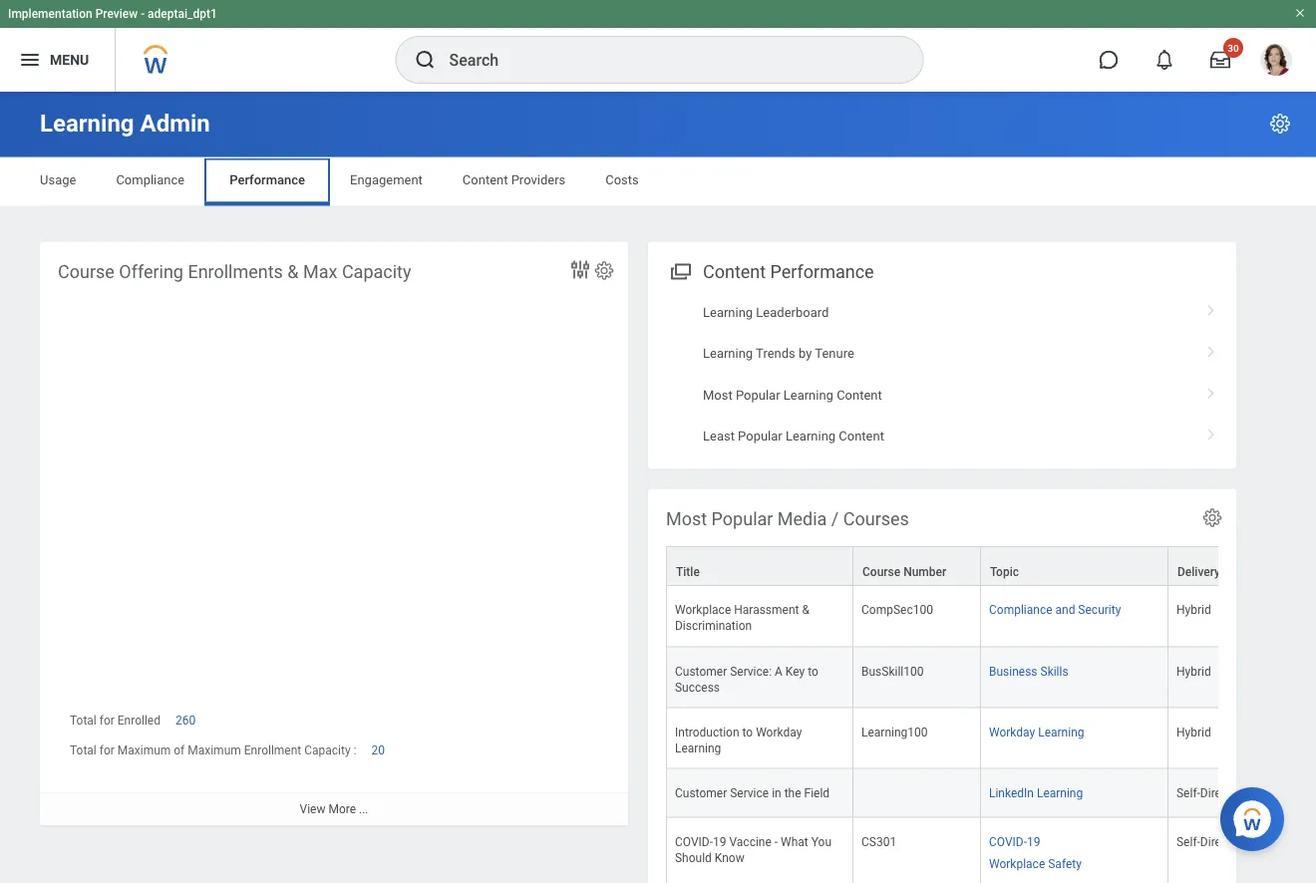 Task type: describe. For each thing, give the bounding box(es) containing it.
introduction
[[675, 725, 740, 739]]

row containing workplace harassment & discrimination
[[666, 586, 1316, 647]]

more
[[329, 803, 356, 817]]

1 vertical spatial capacity
[[304, 744, 351, 758]]

introduction to workday learning
[[675, 725, 805, 755]]

popular for least popular learning content
[[738, 429, 783, 444]]

to inside introduction to workday learning
[[743, 725, 753, 739]]

learning inside introduction to workday learning
[[675, 741, 721, 755]]

0 vertical spatial capacity
[[342, 261, 411, 282]]

260 button
[[176, 713, 199, 729]]

content up learning leaderboard
[[703, 261, 766, 282]]

busskill100
[[862, 664, 924, 678]]

total for total for maximum of maximum enrollment capacity :
[[70, 744, 97, 758]]

cell inside most popular media / courses element
[[854, 769, 981, 818]]

implementation
[[8, 7, 92, 21]]

linkedin
[[989, 786, 1034, 800]]

hybrid for business skills
[[1177, 664, 1211, 678]]

key
[[786, 664, 805, 678]]

self- for covid-19 vaccine - what you should know
[[1177, 835, 1201, 849]]

should
[[675, 851, 712, 865]]

configure and view chart data image
[[568, 258, 592, 282]]

content down tenure
[[837, 387, 882, 402]]

linkedin learning
[[989, 786, 1083, 800]]

service
[[730, 786, 769, 800]]

self-directed element for covid-19 vaccine - what you should know
[[1177, 831, 1245, 849]]

- for preview
[[141, 7, 145, 21]]

workday inside introduction to workday learning
[[756, 725, 802, 739]]

learning inside "most popular learning content" link
[[784, 387, 834, 402]]

20
[[371, 744, 385, 758]]

covid-19 link
[[989, 831, 1041, 849]]

2 maximum from the left
[[188, 744, 241, 758]]

providers
[[511, 173, 566, 188]]

hybrid for compliance and security
[[1177, 603, 1211, 617]]

:
[[354, 744, 357, 758]]

security
[[1078, 603, 1121, 617]]

for for enrolled
[[99, 714, 115, 728]]

workplace safety link
[[989, 853, 1082, 871]]

20 button
[[371, 743, 388, 759]]

compliance and security
[[989, 603, 1121, 617]]

for for maximum
[[99, 744, 115, 758]]

total for total for enrolled
[[70, 714, 97, 728]]

max
[[303, 261, 338, 282]]

course number button
[[854, 547, 980, 585]]

least
[[703, 429, 735, 444]]

row containing covid-19 vaccine - what you should know
[[666, 818, 1316, 884]]

learning inside learning leaderboard link
[[703, 305, 753, 320]]

hybrid element for business skills
[[1177, 660, 1211, 678]]

compliance and security link
[[989, 599, 1121, 617]]

learning leaderboard link
[[648, 292, 1237, 333]]

learning inside "workday learning" link
[[1038, 725, 1085, 739]]

delivery
[[1178, 565, 1221, 579]]

...
[[359, 803, 369, 817]]

view more ... link
[[40, 793, 628, 826]]

costs
[[606, 173, 639, 188]]

linkedin learning link
[[989, 782, 1083, 800]]

total for maximum of maximum enrollment capacity :
[[70, 744, 357, 758]]

popular for most popular media / courses
[[712, 509, 773, 530]]

& inside workplace harassment & discrimination
[[802, 603, 810, 617]]

chevron right image for least popular learning content
[[1199, 422, 1225, 442]]

topic column header
[[981, 546, 1169, 587]]

covid- for 19 vaccine
[[675, 835, 713, 849]]

cs301
[[862, 835, 897, 849]]

title
[[676, 565, 700, 579]]

in
[[772, 786, 782, 800]]

least popular learning content
[[703, 429, 885, 444]]

content inside tab list
[[463, 173, 508, 188]]

workplace safety
[[989, 857, 1082, 871]]

leaderboard
[[756, 305, 829, 320]]

trends
[[756, 346, 796, 361]]

menu button
[[0, 28, 115, 92]]

most for most popular learning content
[[703, 387, 733, 402]]

most popular media / courses element
[[648, 489, 1316, 884]]

know
[[715, 851, 745, 865]]

what
[[781, 835, 809, 849]]

1 maximum from the left
[[117, 744, 171, 758]]

preview
[[95, 7, 138, 21]]

topic
[[990, 565, 1019, 579]]

justify image
[[18, 48, 42, 72]]

hybrid element for workday learning
[[1177, 721, 1211, 739]]

title button
[[667, 547, 853, 585]]

view
[[300, 803, 326, 817]]

workplace for workplace harassment & discrimination
[[675, 603, 731, 617]]

row containing introduction to workday learning
[[666, 708, 1316, 769]]

skills
[[1041, 664, 1069, 678]]

covid- for 19
[[989, 835, 1027, 849]]

self- for customer service in the field
[[1177, 786, 1201, 800]]

learning admin main content
[[0, 92, 1316, 884]]

field
[[804, 786, 830, 800]]

popular for most popular learning content
[[736, 387, 780, 402]]

of
[[174, 744, 185, 758]]

19 vaccine
[[713, 835, 772, 849]]

most popular media / courses
[[666, 509, 909, 530]]

content inside 'link'
[[839, 429, 885, 444]]

customer service in the field
[[675, 786, 830, 800]]

learning admin
[[40, 109, 210, 138]]

course offering enrollments & max capacity element
[[40, 242, 628, 826]]

engagement
[[350, 173, 423, 188]]

mode
[[1224, 565, 1254, 579]]

the
[[785, 786, 801, 800]]

260
[[176, 714, 196, 728]]

most popular learning content
[[703, 387, 882, 402]]

offering
[[119, 261, 183, 282]]

learning inside "learning trends by tenure" link
[[703, 346, 753, 361]]

by
[[799, 346, 812, 361]]

workday learning
[[989, 725, 1085, 739]]

courses
[[843, 509, 909, 530]]

hybrid for workday learning
[[1177, 725, 1211, 739]]

menu group image
[[666, 257, 693, 284]]

learning inside the least popular learning content 'link'
[[786, 429, 836, 444]]

media
[[778, 509, 827, 530]]

business skills link
[[989, 660, 1069, 678]]

row containing customer service: a key to success
[[666, 647, 1316, 708]]



Task type: locate. For each thing, give the bounding box(es) containing it.
customer
[[675, 664, 727, 678], [675, 786, 727, 800]]

1 chevron right image from the top
[[1199, 339, 1225, 359]]

2 vertical spatial popular
[[712, 509, 773, 530]]

2 chevron right image from the top
[[1199, 422, 1225, 442]]

chevron right image for content
[[1199, 380, 1225, 400]]

performance
[[230, 173, 305, 188], [771, 261, 874, 282]]

0 horizontal spatial performance
[[230, 173, 305, 188]]

0 vertical spatial compliance
[[116, 173, 185, 188]]

chevron right image
[[1199, 298, 1225, 318], [1199, 422, 1225, 442]]

0 vertical spatial self-
[[1177, 786, 1201, 800]]

5 row from the top
[[666, 769, 1316, 818]]

covid- up should
[[675, 835, 713, 849]]

1 vertical spatial chevron right image
[[1199, 380, 1225, 400]]

learning trends by tenure
[[703, 346, 855, 361]]

0 horizontal spatial to
[[743, 725, 753, 739]]

1 for from the top
[[99, 714, 115, 728]]

1 vertical spatial hybrid element
[[1177, 660, 1211, 678]]

1 hybrid element from the top
[[1177, 599, 1211, 617]]

service:
[[730, 664, 772, 678]]

capacity right max at the left of page
[[342, 261, 411, 282]]

total
[[70, 714, 97, 728], [70, 744, 97, 758]]

1 horizontal spatial &
[[802, 603, 810, 617]]

business
[[989, 664, 1038, 678]]

& left max at the left of page
[[288, 261, 299, 282]]

compliance down admin
[[116, 173, 185, 188]]

capacity left :
[[304, 744, 351, 758]]

1 row from the top
[[666, 546, 1316, 587]]

content performance
[[703, 261, 874, 282]]

3 row from the top
[[666, 647, 1316, 708]]

compliance inside most popular media / courses element
[[989, 603, 1053, 617]]

notifications large image
[[1155, 50, 1175, 70]]

workplace up discrimination
[[675, 603, 731, 617]]

workday
[[756, 725, 802, 739], [989, 725, 1035, 739]]

1 hybrid from the top
[[1177, 603, 1211, 617]]

customer for customer service: a key to success
[[675, 664, 727, 678]]

customer inside customer service: a key to success
[[675, 664, 727, 678]]

0 horizontal spatial workplace
[[675, 603, 731, 617]]

0 vertical spatial hybrid
[[1177, 603, 1211, 617]]

1 self-directed element from the top
[[1177, 782, 1245, 800]]

self-directed
[[1177, 786, 1245, 800], [1177, 835, 1245, 849]]

business skills
[[989, 664, 1069, 678]]

1 vertical spatial self-directed element
[[1177, 831, 1245, 849]]

- left what
[[775, 835, 778, 849]]

directed for covid-19 vaccine - what you should know
[[1201, 835, 1245, 849]]

workday learning link
[[989, 721, 1085, 739]]

0 vertical spatial course
[[58, 261, 115, 282]]

1 horizontal spatial to
[[808, 664, 819, 678]]

course offering enrollments & max capacity
[[58, 261, 411, 282]]

0 vertical spatial &
[[288, 261, 299, 282]]

tab list containing usage
[[20, 158, 1297, 206]]

covid- inside covid-19 vaccine - what you should know
[[675, 835, 713, 849]]

workday up linkedin
[[989, 725, 1035, 739]]

1 customer from the top
[[675, 664, 727, 678]]

covid-19 vaccine - what you should know
[[675, 835, 835, 865]]

search image
[[413, 48, 437, 72]]

1 vertical spatial hybrid
[[1177, 664, 1211, 678]]

0 horizontal spatial course
[[58, 261, 115, 282]]

2 covid- from the left
[[989, 835, 1027, 849]]

0 vertical spatial self-directed
[[1177, 786, 1245, 800]]

covid- up the workplace safety link
[[989, 835, 1027, 849]]

2 workday from the left
[[989, 725, 1035, 739]]

0 vertical spatial chevron right image
[[1199, 298, 1225, 318]]

1 workday from the left
[[756, 725, 802, 739]]

workplace for workplace safety
[[989, 857, 1045, 871]]

2 vertical spatial hybrid element
[[1177, 721, 1211, 739]]

implementation preview -   adeptai_dpt1
[[8, 7, 217, 21]]

adeptai_dpt1
[[148, 7, 217, 21]]

1 horizontal spatial covid-
[[989, 835, 1027, 849]]

0 vertical spatial popular
[[736, 387, 780, 402]]

self-directed element for customer service in the field
[[1177, 782, 1245, 800]]

tab list
[[20, 158, 1297, 206]]

covid-
[[675, 835, 713, 849], [989, 835, 1027, 849]]

1 horizontal spatial maximum
[[188, 744, 241, 758]]

discrimination
[[675, 619, 752, 633]]

1 vertical spatial self-
[[1177, 835, 1201, 849]]

configure most popular media / courses image
[[1202, 507, 1224, 529]]

most popular learning content link
[[648, 374, 1237, 416]]

most up the title
[[666, 509, 707, 530]]

0 vertical spatial self-directed element
[[1177, 782, 1245, 800]]

row
[[666, 546, 1316, 587], [666, 586, 1316, 647], [666, 647, 1316, 708], [666, 708, 1316, 769], [666, 769, 1316, 818], [666, 818, 1316, 884]]

0 vertical spatial directed
[[1201, 786, 1245, 800]]

2 chevron right image from the top
[[1199, 380, 1225, 400]]

0 vertical spatial -
[[141, 7, 145, 21]]

course up 'compsec100' at the right bottom of page
[[863, 565, 901, 579]]

2 self-directed from the top
[[1177, 835, 1245, 849]]

success
[[675, 680, 720, 694]]

0 horizontal spatial &
[[288, 261, 299, 282]]

0 vertical spatial total
[[70, 714, 97, 728]]

1 vertical spatial most
[[666, 509, 707, 530]]

self-directed element
[[1177, 782, 1245, 800], [1177, 831, 1245, 849]]

list containing learning leaderboard
[[648, 292, 1237, 457]]

popular
[[736, 387, 780, 402], [738, 429, 783, 444], [712, 509, 773, 530]]

workplace inside 'items selected' list
[[989, 857, 1045, 871]]

learning left trends
[[703, 346, 753, 361]]

covid-19
[[989, 835, 1041, 849]]

learning down skills
[[1038, 725, 1085, 739]]

maximum down enrolled
[[117, 744, 171, 758]]

to
[[808, 664, 819, 678], [743, 725, 753, 739]]

workplace down covid-19
[[989, 857, 1045, 871]]

0 horizontal spatial maximum
[[117, 744, 171, 758]]

0 vertical spatial hybrid element
[[1177, 599, 1211, 617]]

chevron right image for tenure
[[1199, 339, 1225, 359]]

4 row from the top
[[666, 708, 1316, 769]]

workplace harassment & discrimination
[[675, 603, 813, 633]]

compliance down topic
[[989, 603, 1053, 617]]

enrollments
[[188, 261, 283, 282]]

course number
[[863, 565, 947, 579]]

close environment banner image
[[1295, 7, 1307, 19]]

total for enrolled
[[70, 714, 161, 728]]

chevron right image inside learning leaderboard link
[[1199, 298, 1225, 318]]

learning down by
[[784, 387, 834, 402]]

0 vertical spatial workplace
[[675, 603, 731, 617]]

1 vertical spatial workplace
[[989, 857, 1045, 871]]

popular down trends
[[736, 387, 780, 402]]

for down "total for enrolled"
[[99, 744, 115, 758]]

content left providers
[[463, 173, 508, 188]]

2 row from the top
[[666, 586, 1316, 647]]

to right key
[[808, 664, 819, 678]]

0 vertical spatial most
[[703, 387, 733, 402]]

30 button
[[1199, 38, 1244, 82]]

performance inside tab list
[[230, 173, 305, 188]]

& right harassment
[[802, 603, 810, 617]]

2 for from the top
[[99, 744, 115, 758]]

enrollment
[[244, 744, 301, 758]]

most for most popular media / courses
[[666, 509, 707, 530]]

1 directed from the top
[[1201, 786, 1245, 800]]

least popular learning content link
[[648, 416, 1237, 457]]

content down most popular learning content
[[839, 429, 885, 444]]

maximum
[[117, 744, 171, 758], [188, 744, 241, 758]]

- right preview
[[141, 7, 145, 21]]

total down "total for enrolled"
[[70, 744, 97, 758]]

0 vertical spatial chevron right image
[[1199, 339, 1225, 359]]

30
[[1228, 42, 1239, 54]]

0 horizontal spatial compliance
[[116, 173, 185, 188]]

to inside customer service: a key to success
[[808, 664, 819, 678]]

items selected list
[[989, 831, 1114, 872]]

menu
[[50, 51, 89, 68]]

for left enrolled
[[99, 714, 115, 728]]

learning up usage
[[40, 109, 134, 138]]

list
[[648, 292, 1237, 457]]

number
[[904, 565, 947, 579]]

1 horizontal spatial course
[[863, 565, 901, 579]]

course
[[58, 261, 115, 282], [863, 565, 901, 579]]

enrolled
[[117, 714, 161, 728]]

0 vertical spatial to
[[808, 664, 819, 678]]

workplace inside workplace harassment & discrimination
[[675, 603, 731, 617]]

1 vertical spatial compliance
[[989, 603, 1053, 617]]

popular right 'least'
[[738, 429, 783, 444]]

learning left leaderboard
[[703, 305, 753, 320]]

1 horizontal spatial performance
[[771, 261, 874, 282]]

learning100
[[862, 725, 928, 739]]

2 total from the top
[[70, 744, 97, 758]]

maximum right of
[[188, 744, 241, 758]]

/
[[832, 509, 839, 530]]

2 self-directed element from the top
[[1177, 831, 1245, 849]]

to right "introduction"
[[743, 725, 753, 739]]

1 vertical spatial for
[[99, 744, 115, 758]]

admin
[[140, 109, 210, 138]]

content providers
[[463, 173, 566, 188]]

learning
[[40, 109, 134, 138], [703, 305, 753, 320], [703, 346, 753, 361], [784, 387, 834, 402], [786, 429, 836, 444], [1038, 725, 1085, 739], [675, 741, 721, 755], [1037, 786, 1083, 800]]

1 vertical spatial chevron right image
[[1199, 422, 1225, 442]]

chevron right image inside "learning trends by tenure" link
[[1199, 339, 1225, 359]]

row containing title
[[666, 546, 1316, 587]]

6 row from the top
[[666, 818, 1316, 884]]

1 covid- from the left
[[675, 835, 713, 849]]

0 vertical spatial for
[[99, 714, 115, 728]]

tenure
[[815, 346, 855, 361]]

workday down a
[[756, 725, 802, 739]]

- for 19 vaccine
[[775, 835, 778, 849]]

1 vertical spatial directed
[[1201, 835, 1245, 849]]

1 total from the top
[[70, 714, 97, 728]]

course number column header
[[854, 546, 981, 587]]

course inside popup button
[[863, 565, 901, 579]]

delivery mode
[[1178, 565, 1254, 579]]

you
[[812, 835, 832, 849]]

self-directed for customer service in the field
[[1177, 786, 1245, 800]]

view more ...
[[300, 803, 369, 817]]

0 vertical spatial performance
[[230, 173, 305, 188]]

compliance for compliance and security
[[989, 603, 1053, 617]]

capacity
[[342, 261, 411, 282], [304, 744, 351, 758]]

1 vertical spatial course
[[863, 565, 901, 579]]

hybrid element for compliance and security
[[1177, 599, 1211, 617]]

Search Workday  search field
[[449, 38, 882, 82]]

course for course number
[[863, 565, 901, 579]]

2 vertical spatial hybrid
[[1177, 725, 1211, 739]]

-
[[141, 7, 145, 21], [775, 835, 778, 849]]

most inside list
[[703, 387, 733, 402]]

for
[[99, 714, 115, 728], [99, 744, 115, 758]]

chevron right image inside "most popular learning content" link
[[1199, 380, 1225, 400]]

performance up the enrollments
[[230, 173, 305, 188]]

safety
[[1048, 857, 1082, 871]]

course left offering
[[58, 261, 115, 282]]

1 self- from the top
[[1177, 786, 1201, 800]]

chevron right image
[[1199, 339, 1225, 359], [1199, 380, 1225, 400]]

title column header
[[666, 546, 854, 587]]

customer left service
[[675, 786, 727, 800]]

2 hybrid from the top
[[1177, 664, 1211, 678]]

1 vertical spatial customer
[[675, 786, 727, 800]]

harassment
[[734, 603, 799, 617]]

directed for customer service in the field
[[1201, 786, 1245, 800]]

1 horizontal spatial workplace
[[989, 857, 1045, 871]]

1 vertical spatial self-directed
[[1177, 835, 1245, 849]]

1 vertical spatial &
[[802, 603, 810, 617]]

1 self-directed from the top
[[1177, 786, 1245, 800]]

performance up leaderboard
[[771, 261, 874, 282]]

1 vertical spatial to
[[743, 725, 753, 739]]

customer up "success"
[[675, 664, 727, 678]]

2 hybrid element from the top
[[1177, 660, 1211, 678]]

hybrid
[[1177, 603, 1211, 617], [1177, 664, 1211, 678], [1177, 725, 1211, 739]]

delivery mode button
[[1169, 547, 1316, 585]]

1 vertical spatial popular
[[738, 429, 783, 444]]

compliance
[[116, 173, 185, 188], [989, 603, 1053, 617]]

1 vertical spatial performance
[[771, 261, 874, 282]]

3 hybrid from the top
[[1177, 725, 1211, 739]]

customer for customer service in the field
[[675, 786, 727, 800]]

19
[[1027, 835, 1041, 849]]

content
[[463, 173, 508, 188], [703, 261, 766, 282], [837, 387, 882, 402], [839, 429, 885, 444]]

1 horizontal spatial compliance
[[989, 603, 1053, 617]]

compliance for compliance
[[116, 173, 185, 188]]

2 self- from the top
[[1177, 835, 1201, 849]]

2 customer from the top
[[675, 786, 727, 800]]

2 directed from the top
[[1201, 835, 1245, 849]]

self-directed for covid-19 vaccine - what you should know
[[1177, 835, 1245, 849]]

a
[[775, 664, 783, 678]]

0 horizontal spatial covid-
[[675, 835, 713, 849]]

popular inside 'link'
[[738, 429, 783, 444]]

1 vertical spatial total
[[70, 744, 97, 758]]

0 vertical spatial customer
[[675, 664, 727, 678]]

- inside covid-19 vaccine - what you should know
[[775, 835, 778, 849]]

most up 'least'
[[703, 387, 733, 402]]

customer service: a key to success
[[675, 664, 822, 694]]

course for course offering enrollments & max capacity
[[58, 261, 115, 282]]

total left enrolled
[[70, 714, 97, 728]]

profile logan mcneil image
[[1261, 44, 1293, 80]]

learning down "introduction"
[[675, 741, 721, 755]]

0 horizontal spatial workday
[[756, 725, 802, 739]]

covid- inside 'items selected' list
[[989, 835, 1027, 849]]

&
[[288, 261, 299, 282], [802, 603, 810, 617]]

0 horizontal spatial -
[[141, 7, 145, 21]]

tab list inside learning admin main content
[[20, 158, 1297, 206]]

compsec100
[[862, 603, 933, 617]]

chevron right image for learning leaderboard
[[1199, 298, 1225, 318]]

cell
[[854, 769, 981, 818]]

configure this page image
[[1269, 112, 1293, 136]]

1 horizontal spatial workday
[[989, 725, 1035, 739]]

3 hybrid element from the top
[[1177, 721, 1211, 739]]

row containing customer service in the field
[[666, 769, 1316, 818]]

inbox large image
[[1211, 50, 1231, 70]]

menu banner
[[0, 0, 1316, 92]]

1 vertical spatial -
[[775, 835, 778, 849]]

learning inside the linkedin learning link
[[1037, 786, 1083, 800]]

learning down most popular learning content
[[786, 429, 836, 444]]

learning right linkedin
[[1037, 786, 1083, 800]]

learning trends by tenure link
[[648, 333, 1237, 374]]

chevron right image inside the least popular learning content 'link'
[[1199, 422, 1225, 442]]

1 horizontal spatial -
[[775, 835, 778, 849]]

hybrid element
[[1177, 599, 1211, 617], [1177, 660, 1211, 678], [1177, 721, 1211, 739]]

usage
[[40, 173, 76, 188]]

learning leaderboard
[[703, 305, 829, 320]]

configure course offering enrollments & max capacity image
[[593, 260, 615, 282]]

- inside menu banner
[[141, 7, 145, 21]]

1 chevron right image from the top
[[1199, 298, 1225, 318]]

popular up title popup button
[[712, 509, 773, 530]]



Task type: vqa. For each thing, say whether or not it's contained in the screenshot.
19 Vaccine -
yes



